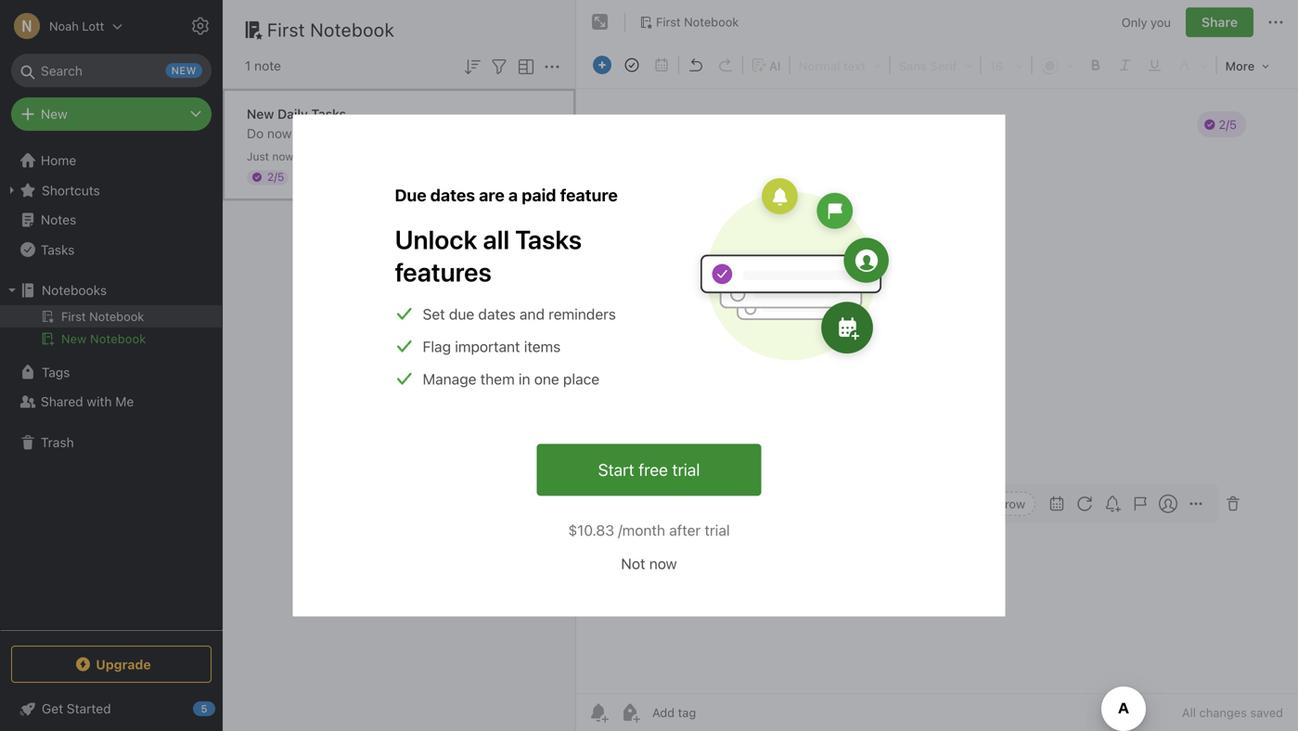 Task type: describe. For each thing, give the bounding box(es) containing it.
new for new
[[41, 106, 68, 122]]

feature
[[560, 185, 618, 205]]

1 horizontal spatial dates
[[479, 305, 516, 323]]

$10.83 /month after trial
[[569, 522, 730, 539]]

new for new daily tasks
[[247, 106, 274, 122]]

shortcuts
[[42, 183, 100, 198]]

not now
[[621, 555, 677, 573]]

start
[[598, 460, 635, 480]]

all changes saved
[[1183, 706, 1284, 720]]

Search text field
[[24, 54, 199, 87]]

new for new notebook
[[61, 332, 87, 346]]

me
[[115, 394, 134, 409]]

notes
[[41, 212, 76, 227]]

shared with me link
[[0, 387, 222, 417]]

notebooks link
[[0, 276, 222, 305]]

just now
[[247, 150, 294, 163]]

/month
[[618, 522, 666, 539]]

and
[[520, 305, 545, 323]]

daily
[[278, 106, 308, 122]]

a
[[509, 185, 518, 205]]

Note Editor text field
[[577, 89, 1299, 693]]

manage them in one place
[[423, 370, 600, 388]]

are
[[479, 185, 505, 205]]

settings image
[[189, 15, 212, 37]]

heading level image
[[792, 52, 888, 78]]

unlock all tasks features
[[395, 224, 582, 287]]

cell inside tree
[[0, 305, 222, 328]]

tags
[[42, 365, 70, 380]]

share button
[[1186, 7, 1254, 37]]

now for do
[[267, 126, 292, 141]]

notebook for 'first notebook' button
[[684, 15, 739, 29]]

in
[[519, 370, 531, 388]]

new button
[[11, 97, 212, 131]]

first inside button
[[656, 15, 681, 29]]

0 horizontal spatial dates
[[431, 185, 475, 205]]

now for not
[[650, 555, 677, 573]]

just
[[247, 150, 269, 163]]

task image
[[619, 52, 645, 78]]

important
[[455, 338, 520, 356]]

only you
[[1122, 15, 1171, 29]]

shared with me
[[41, 394, 134, 409]]

not now link
[[621, 553, 677, 575]]

soon
[[316, 126, 345, 141]]

upgrade button
[[11, 646, 212, 683]]

tasks inside tasks button
[[41, 242, 75, 257]]

do now do soon for the future
[[247, 126, 431, 141]]

features
[[395, 257, 492, 287]]

notes link
[[0, 205, 222, 235]]

all
[[1183, 706, 1197, 720]]

not
[[621, 555, 646, 573]]

place
[[563, 370, 600, 388]]

flag
[[423, 338, 451, 356]]

1 note
[[245, 58, 281, 73]]

notebook for new notebook button
[[90, 332, 146, 346]]

insert image
[[589, 52, 616, 78]]

2/5
[[267, 170, 284, 183]]

first notebook button
[[633, 9, 746, 35]]

start free trial
[[598, 460, 700, 480]]

tags button
[[0, 357, 222, 387]]

set due dates and reminders
[[423, 305, 616, 323]]

undo image
[[683, 52, 709, 78]]

reminders
[[549, 305, 616, 323]]

note
[[254, 58, 281, 73]]

new daily tasks
[[247, 106, 346, 122]]

home
[[41, 153, 76, 168]]

font color image
[[1035, 52, 1081, 78]]

new notebook
[[61, 332, 146, 346]]

start free trial button
[[537, 444, 762, 496]]

notebook inside note list element
[[310, 19, 395, 40]]

add tag image
[[619, 702, 641, 724]]

upgrade
[[96, 657, 151, 672]]

due
[[395, 185, 427, 205]]

tasks button
[[0, 235, 222, 265]]

shortcuts button
[[0, 175, 222, 205]]

tasks for unlock all tasks features
[[515, 224, 582, 255]]

the
[[372, 126, 391, 141]]

tree containing home
[[0, 146, 223, 629]]

shared
[[41, 394, 83, 409]]

add a reminder image
[[588, 702, 610, 724]]



Task type: vqa. For each thing, say whether or not it's contained in the screenshot.
Calendar Event image
no



Task type: locate. For each thing, give the bounding box(es) containing it.
with
[[87, 394, 112, 409]]

1 horizontal spatial tasks
[[311, 106, 346, 122]]

2 horizontal spatial tasks
[[515, 224, 582, 255]]

dates up flag important items
[[479, 305, 516, 323]]

$10.83
[[569, 522, 615, 539]]

tasks inside note list element
[[311, 106, 346, 122]]

set
[[423, 305, 445, 323]]

first notebook
[[656, 15, 739, 29], [267, 19, 395, 40]]

tree
[[0, 146, 223, 629]]

new
[[41, 106, 68, 122], [247, 106, 274, 122], [61, 332, 87, 346]]

expand note image
[[589, 11, 612, 33]]

free
[[639, 460, 668, 480]]

first
[[656, 15, 681, 29], [267, 19, 305, 40]]

0 horizontal spatial tasks
[[41, 242, 75, 257]]

flag important items
[[423, 338, 561, 356]]

first up note
[[267, 19, 305, 40]]

now right not
[[650, 555, 677, 573]]

do up the just
[[247, 126, 264, 141]]

1 do from the left
[[247, 126, 264, 141]]

0 horizontal spatial notebook
[[90, 332, 146, 346]]

first notebook up note
[[267, 19, 395, 40]]

2 vertical spatial now
[[650, 555, 677, 573]]

1 vertical spatial now
[[272, 150, 294, 163]]

you
[[1151, 15, 1171, 29]]

0 vertical spatial trial
[[673, 460, 700, 480]]

do
[[247, 126, 264, 141], [295, 126, 312, 141]]

trial right free at the bottom of the page
[[673, 460, 700, 480]]

0 vertical spatial dates
[[431, 185, 475, 205]]

future
[[395, 126, 431, 141]]

trial inside button
[[673, 460, 700, 480]]

home link
[[0, 146, 223, 175]]

first inside note list element
[[267, 19, 305, 40]]

1 horizontal spatial first
[[656, 15, 681, 29]]

first notebook up undo 'icon'
[[656, 15, 739, 29]]

share
[[1202, 14, 1238, 30]]

more image
[[1219, 52, 1277, 78]]

notebook inside button
[[90, 332, 146, 346]]

now up 2/5
[[272, 150, 294, 163]]

new inside popup button
[[41, 106, 68, 122]]

now
[[267, 126, 292, 141], [272, 150, 294, 163], [650, 555, 677, 573]]

new up tags
[[61, 332, 87, 346]]

new left daily
[[247, 106, 274, 122]]

0 horizontal spatial first
[[267, 19, 305, 40]]

now down daily
[[267, 126, 292, 141]]

them
[[481, 370, 515, 388]]

2 horizontal spatial notebook
[[684, 15, 739, 29]]

note window element
[[577, 0, 1299, 732]]

tasks for new daily tasks
[[311, 106, 346, 122]]

notebook
[[684, 15, 739, 29], [310, 19, 395, 40], [90, 332, 146, 346]]

0 horizontal spatial first notebook
[[267, 19, 395, 40]]

after
[[670, 522, 701, 539]]

unlock
[[395, 224, 478, 255]]

paid
[[522, 185, 557, 205]]

None search field
[[24, 54, 199, 87]]

saved
[[1251, 706, 1284, 720]]

1 horizontal spatial first notebook
[[656, 15, 739, 29]]

trial right 'after' in the right bottom of the page
[[705, 522, 730, 539]]

new notebook group
[[0, 305, 222, 357]]

1 horizontal spatial do
[[295, 126, 312, 141]]

do down the new daily tasks
[[295, 126, 312, 141]]

tasks
[[311, 106, 346, 122], [515, 224, 582, 255], [41, 242, 75, 257]]

dates left 'are'
[[431, 185, 475, 205]]

first notebook inside button
[[656, 15, 739, 29]]

first notebook inside note list element
[[267, 19, 395, 40]]

due dates are a paid feature
[[395, 185, 618, 205]]

highlight image
[[1170, 52, 1215, 78]]

tasks up soon
[[311, 106, 346, 122]]

new up home
[[41, 106, 68, 122]]

manage
[[423, 370, 477, 388]]

new inside button
[[61, 332, 87, 346]]

due
[[449, 305, 475, 323]]

only
[[1122, 15, 1148, 29]]

tasks down paid
[[515, 224, 582, 255]]

1 horizontal spatial notebook
[[310, 19, 395, 40]]

font size image
[[984, 52, 1030, 78]]

1 horizontal spatial trial
[[705, 522, 730, 539]]

0 vertical spatial now
[[267, 126, 292, 141]]

cell
[[0, 305, 222, 328]]

1
[[245, 58, 251, 73]]

now for just
[[272, 150, 294, 163]]

0 horizontal spatial do
[[247, 126, 264, 141]]

changes
[[1200, 706, 1248, 720]]

tasks down notes
[[41, 242, 75, 257]]

for
[[349, 126, 368, 141]]

one
[[535, 370, 560, 388]]

trial
[[673, 460, 700, 480], [705, 522, 730, 539]]

expand notebooks image
[[5, 283, 19, 298]]

1 vertical spatial trial
[[705, 522, 730, 539]]

tasks inside unlock all tasks features
[[515, 224, 582, 255]]

new notebook button
[[0, 328, 222, 350]]

first right expand note 'image'
[[656, 15, 681, 29]]

trash
[[41, 435, 74, 450]]

items
[[524, 338, 561, 356]]

2 do from the left
[[295, 126, 312, 141]]

notebook inside button
[[684, 15, 739, 29]]

0 horizontal spatial trial
[[673, 460, 700, 480]]

dates
[[431, 185, 475, 205], [479, 305, 516, 323]]

notebooks
[[42, 283, 107, 298]]

font family image
[[893, 52, 979, 78]]

note list element
[[223, 0, 577, 732]]

all
[[483, 224, 510, 255]]

new inside note list element
[[247, 106, 274, 122]]

trash link
[[0, 428, 222, 458]]

1 vertical spatial dates
[[479, 305, 516, 323]]



